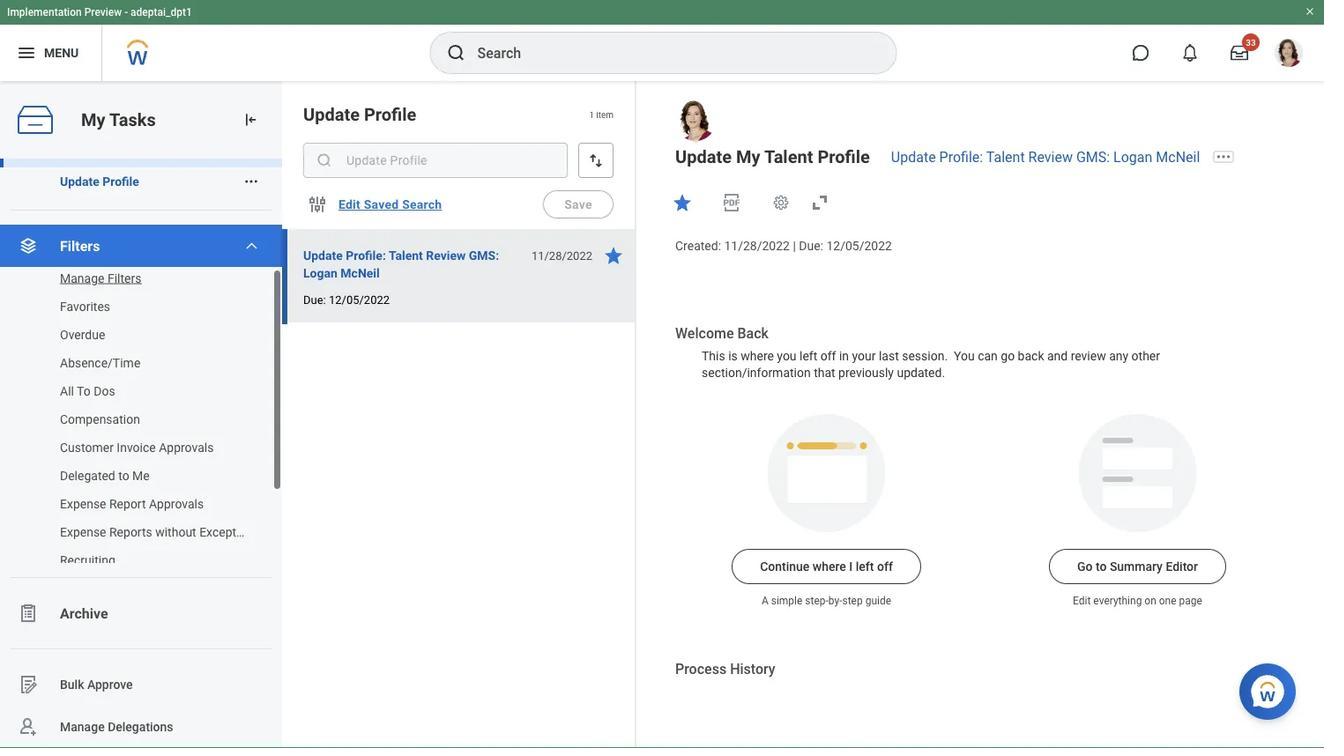 Task type: vqa. For each thing, say whether or not it's contained in the screenshot.
first list from the top of the list containing Filters
yes



Task type: locate. For each thing, give the bounding box(es) containing it.
back
[[738, 325, 769, 341]]

1 vertical spatial mcneil
[[341, 266, 380, 280]]

1 vertical spatial edit
[[1073, 595, 1091, 608]]

edit saved search button
[[332, 187, 449, 222]]

session.
[[902, 348, 948, 363]]

my left "tasks"
[[81, 109, 105, 130]]

1 vertical spatial left
[[856, 559, 874, 574]]

exceptions
[[199, 525, 260, 540]]

manage delegations
[[60, 720, 173, 735]]

1 vertical spatial approvals
[[149, 497, 204, 511]]

rename image
[[18, 675, 39, 696]]

11/28/2022 left |
[[724, 239, 790, 253]]

1 horizontal spatial talent
[[764, 146, 813, 167]]

1 vertical spatial expense
[[60, 525, 106, 540]]

left right you
[[800, 348, 818, 363]]

profile:
[[940, 149, 983, 165], [346, 248, 386, 263]]

edit for edit everything on one page
[[1073, 595, 1091, 608]]

0 horizontal spatial 12/05/2022
[[329, 293, 390, 306]]

list
[[0, 125, 282, 749], [0, 265, 282, 575]]

0 horizontal spatial to
[[118, 469, 129, 483]]

1 vertical spatial update profile
[[60, 174, 139, 189]]

1 vertical spatial to
[[1096, 559, 1107, 574]]

implementation
[[7, 6, 82, 19]]

related actions image
[[243, 174, 259, 190]]

logan inside update profile: talent review gms: logan mcneil
[[303, 266, 338, 280]]

1 vertical spatial filters
[[107, 271, 141, 286]]

1 horizontal spatial edit
[[1073, 595, 1091, 608]]

to for me
[[118, 469, 129, 483]]

0 vertical spatial search image
[[446, 42, 467, 63]]

delegated
[[60, 469, 115, 483]]

1
[[589, 109, 594, 120]]

my up "view printable version (pdf)" icon
[[736, 146, 760, 167]]

1 horizontal spatial left
[[856, 559, 874, 574]]

update profile inside item list element
[[303, 104, 417, 125]]

0 horizontal spatial talent
[[389, 248, 423, 263]]

0 horizontal spatial edit
[[339, 197, 361, 212]]

1 horizontal spatial filters
[[107, 271, 141, 286]]

edit left saved
[[339, 197, 361, 212]]

1 horizontal spatial update profile: talent review gms: logan mcneil
[[891, 149, 1200, 165]]

1 expense from the top
[[60, 497, 106, 511]]

1 list from the top
[[0, 125, 282, 749]]

1 vertical spatial star image
[[603, 245, 624, 266]]

review
[[1029, 149, 1073, 165], [426, 248, 466, 263]]

by-
[[829, 595, 842, 608]]

manage delegations link
[[0, 706, 282, 749]]

1 vertical spatial my
[[736, 146, 760, 167]]

talent inside update profile: talent review gms: logan mcneil
[[389, 248, 423, 263]]

go to summary editor
[[1077, 559, 1198, 574]]

search image inside item list element
[[316, 152, 333, 169]]

star image
[[672, 192, 693, 213], [603, 245, 624, 266]]

left inside welcome back this is where you left off in your last session.  you can go back and review any other section/information that previously updated.
[[800, 348, 818, 363]]

where up section/information
[[741, 348, 774, 363]]

0 horizontal spatial update profile: talent review gms: logan mcneil
[[303, 248, 499, 280]]

my tasks element
[[0, 81, 282, 749]]

left right i
[[856, 559, 874, 574]]

filters inside button
[[107, 271, 141, 286]]

to left me in the bottom of the page
[[118, 469, 129, 483]]

search image
[[446, 42, 467, 63], [316, 152, 333, 169]]

to right "go"
[[1096, 559, 1107, 574]]

update profile
[[303, 104, 417, 125], [60, 174, 139, 189]]

filters up manage filters
[[60, 238, 100, 254]]

0 vertical spatial profile
[[364, 104, 417, 125]]

can go
[[978, 348, 1015, 363]]

2 manage from the top
[[60, 720, 105, 735]]

profile inside button
[[103, 174, 139, 189]]

0 horizontal spatial gms:
[[469, 248, 499, 263]]

gear image
[[772, 194, 790, 212]]

without
[[155, 525, 196, 540]]

left inside button
[[856, 559, 874, 574]]

12/05/2022 down update profile: talent review gms: logan mcneil button
[[329, 293, 390, 306]]

12/05/2022 down fullscreen "image"
[[827, 239, 892, 253]]

1 horizontal spatial gms:
[[1076, 149, 1110, 165]]

edit down "go"
[[1073, 595, 1091, 608]]

star image up created: at the top
[[672, 192, 693, 213]]

1 horizontal spatial 12/05/2022
[[827, 239, 892, 253]]

0 horizontal spatial due:
[[303, 293, 326, 306]]

off left in
[[821, 348, 836, 363]]

1 horizontal spatial off
[[877, 559, 893, 574]]

filters button
[[0, 225, 282, 267]]

manage down bulk
[[60, 720, 105, 735]]

1 horizontal spatial update profile
[[303, 104, 417, 125]]

0 vertical spatial left
[[800, 348, 818, 363]]

expense report approvals
[[60, 497, 204, 511]]

2 expense from the top
[[60, 525, 106, 540]]

2 list from the top
[[0, 265, 282, 575]]

update profile button
[[0, 168, 236, 196]]

my tasks
[[81, 109, 156, 130]]

logan
[[1114, 149, 1153, 165], [303, 266, 338, 280]]

1 horizontal spatial to
[[1096, 559, 1107, 574]]

1 horizontal spatial search image
[[446, 42, 467, 63]]

manage filters button
[[0, 265, 265, 293]]

edit saved search
[[339, 197, 442, 212]]

0 horizontal spatial where
[[741, 348, 774, 363]]

profile
[[364, 104, 417, 125], [818, 146, 870, 167], [103, 174, 139, 189]]

due: 12/05/2022
[[303, 293, 390, 306]]

1 vertical spatial gms:
[[469, 248, 499, 263]]

11/28/2022 down save
[[532, 249, 593, 262]]

approvals right invoice
[[159, 440, 214, 455]]

1 vertical spatial review
[[426, 248, 466, 263]]

update profile: talent review gms: logan mcneil button
[[303, 245, 522, 284]]

update profile: talent review gms: logan mcneil link
[[891, 149, 1200, 165]]

2 vertical spatial profile
[[103, 174, 139, 189]]

edit inside button
[[339, 197, 361, 212]]

filters up favorites button
[[107, 271, 141, 286]]

where left i
[[813, 559, 846, 574]]

tasks
[[109, 109, 156, 130]]

manage inside button
[[60, 271, 104, 286]]

1 horizontal spatial profile:
[[940, 149, 983, 165]]

gms:
[[1076, 149, 1110, 165], [469, 248, 499, 263]]

sort image
[[587, 152, 605, 169]]

0 horizontal spatial off
[[821, 348, 836, 363]]

approvals up without
[[149, 497, 204, 511]]

0 vertical spatial expense
[[60, 497, 106, 511]]

33
[[1246, 37, 1256, 48]]

0 horizontal spatial update profile
[[60, 174, 139, 189]]

compensation
[[60, 412, 140, 427]]

0 horizontal spatial mcneil
[[341, 266, 380, 280]]

due:
[[799, 239, 823, 253], [303, 293, 326, 306]]

due: inside item list element
[[303, 293, 326, 306]]

process history
[[675, 661, 776, 678]]

0 vertical spatial mcneil
[[1156, 149, 1200, 165]]

edit for edit saved search
[[339, 197, 361, 212]]

update inside update profile button
[[60, 174, 99, 189]]

bulk approve
[[60, 678, 133, 692]]

2 horizontal spatial talent
[[986, 149, 1025, 165]]

1 vertical spatial manage
[[60, 720, 105, 735]]

is
[[728, 348, 738, 363]]

summary
[[1110, 559, 1163, 574]]

1 vertical spatial update profile: talent review gms: logan mcneil
[[303, 248, 499, 280]]

to inside my tasks element
[[118, 469, 129, 483]]

manage up the favorites on the left of page
[[60, 271, 104, 286]]

12/05/2022
[[827, 239, 892, 253], [329, 293, 390, 306]]

0 vertical spatial update profile: talent review gms: logan mcneil
[[891, 149, 1200, 165]]

1 horizontal spatial profile
[[364, 104, 417, 125]]

review inside update profile: talent review gms: logan mcneil button
[[426, 248, 466, 263]]

star image inside item list element
[[603, 245, 624, 266]]

0 vertical spatial filters
[[60, 238, 100, 254]]

0 vertical spatial profile:
[[940, 149, 983, 165]]

fullscreen image
[[809, 192, 831, 213]]

1 vertical spatial due:
[[303, 293, 326, 306]]

1 vertical spatial where
[[813, 559, 846, 574]]

0 horizontal spatial left
[[800, 348, 818, 363]]

star image down save button
[[603, 245, 624, 266]]

left
[[800, 348, 818, 363], [856, 559, 874, 574]]

created:
[[675, 239, 721, 253]]

1 vertical spatial logan
[[303, 266, 338, 280]]

favorites
[[60, 299, 110, 314]]

reports
[[109, 525, 152, 540]]

section/information
[[702, 366, 811, 380]]

your
[[852, 348, 876, 363]]

off right i
[[877, 559, 893, 574]]

manage for manage delegations
[[60, 720, 105, 735]]

configure image
[[307, 194, 328, 215]]

0 vertical spatial review
[[1029, 149, 1073, 165]]

approvals
[[159, 440, 214, 455], [149, 497, 204, 511]]

0 vertical spatial off
[[821, 348, 836, 363]]

0 horizontal spatial filters
[[60, 238, 100, 254]]

0 horizontal spatial review
[[426, 248, 466, 263]]

welcome
[[675, 325, 734, 341]]

0 horizontal spatial profile:
[[346, 248, 386, 263]]

notifications large image
[[1181, 44, 1199, 62]]

1 vertical spatial 12/05/2022
[[329, 293, 390, 306]]

0 vertical spatial where
[[741, 348, 774, 363]]

list containing manage filters
[[0, 265, 282, 575]]

update
[[303, 104, 360, 125], [675, 146, 732, 167], [891, 149, 936, 165], [60, 174, 99, 189], [303, 248, 343, 263]]

update profile: talent review gms: logan mcneil inside button
[[303, 248, 499, 280]]

0 vertical spatial to
[[118, 469, 129, 483]]

expense down the "delegated"
[[60, 497, 106, 511]]

overdue
[[60, 328, 105, 342]]

profile logan mcneil image
[[1275, 39, 1303, 71]]

update profile: talent review gms: logan mcneil
[[891, 149, 1200, 165], [303, 248, 499, 280]]

None text field
[[303, 143, 568, 178]]

11/28/2022
[[724, 239, 790, 253], [532, 249, 593, 262]]

0 vertical spatial manage
[[60, 271, 104, 286]]

-
[[124, 6, 128, 19]]

0 horizontal spatial search image
[[316, 152, 333, 169]]

profile inside item list element
[[364, 104, 417, 125]]

1 manage from the top
[[60, 271, 104, 286]]

0 horizontal spatial star image
[[603, 245, 624, 266]]

update my talent profile
[[675, 146, 870, 167]]

0 vertical spatial update profile
[[303, 104, 417, 125]]

delegations
[[108, 720, 173, 735]]

customer
[[60, 440, 114, 455]]

search
[[402, 197, 442, 212]]

edit
[[339, 197, 361, 212], [1073, 595, 1091, 608]]

expense up recruiting
[[60, 525, 106, 540]]

1 vertical spatial off
[[877, 559, 893, 574]]

save
[[564, 197, 592, 212]]

11/28/2022 inside item list element
[[532, 249, 593, 262]]

process
[[675, 661, 727, 678]]

approvals for customer invoice approvals
[[159, 440, 214, 455]]

employee's photo (logan mcneil) image
[[675, 101, 716, 141]]

0 horizontal spatial logan
[[303, 266, 338, 280]]

manage for manage filters
[[60, 271, 104, 286]]

0 horizontal spatial 11/28/2022
[[532, 249, 593, 262]]

this
[[702, 348, 725, 363]]

saved
[[364, 197, 399, 212]]

manage
[[60, 271, 104, 286], [60, 720, 105, 735]]

1 vertical spatial profile
[[818, 146, 870, 167]]

0 horizontal spatial my
[[81, 109, 105, 130]]

Search Workday  search field
[[477, 34, 860, 72]]

0 vertical spatial edit
[[339, 197, 361, 212]]

0 vertical spatial approvals
[[159, 440, 214, 455]]

guide
[[866, 595, 891, 608]]

|
[[793, 239, 796, 253]]

1 vertical spatial search image
[[316, 152, 333, 169]]

welcome back this is where you left off in your last session.  you can go back and review any other section/information that previously updated.
[[675, 325, 1163, 380]]

dos
[[94, 384, 115, 399]]

perspective image
[[18, 235, 39, 257]]

0 vertical spatial due:
[[799, 239, 823, 253]]

filters
[[60, 238, 100, 254], [107, 271, 141, 286]]

menu button
[[0, 25, 102, 81]]

1 horizontal spatial logan
[[1114, 149, 1153, 165]]

1 horizontal spatial where
[[813, 559, 846, 574]]

history
[[730, 661, 776, 678]]

0 horizontal spatial profile
[[103, 174, 139, 189]]

compensation button
[[0, 406, 265, 434]]

1 horizontal spatial star image
[[672, 192, 693, 213]]

1 vertical spatial profile:
[[346, 248, 386, 263]]

filters inside 'dropdown button'
[[60, 238, 100, 254]]

view printable version (pdf) image
[[721, 192, 742, 213]]

0 vertical spatial gms:
[[1076, 149, 1110, 165]]



Task type: describe. For each thing, give the bounding box(es) containing it.
menu banner
[[0, 0, 1324, 81]]

customer invoice approvals
[[60, 440, 214, 455]]

0 vertical spatial my
[[81, 109, 105, 130]]

2 horizontal spatial profile
[[818, 146, 870, 167]]

preview
[[84, 6, 122, 19]]

1 item
[[589, 109, 614, 120]]

user plus image
[[18, 717, 39, 738]]

expense report approvals button
[[0, 490, 265, 518]]

profile: inside update profile: talent review gms: logan mcneil
[[346, 248, 386, 263]]

customer invoice approvals button
[[0, 434, 265, 462]]

bulk approve link
[[0, 664, 282, 706]]

last
[[879, 348, 899, 363]]

continue where i left off
[[760, 559, 893, 574]]

updated.
[[897, 366, 945, 380]]

continue where i left off button
[[732, 549, 921, 585]]

search image inside menu banner
[[446, 42, 467, 63]]

clipboard image
[[18, 603, 39, 624]]

menu
[[44, 46, 79, 60]]

0 vertical spatial star image
[[672, 192, 693, 213]]

delegated to me button
[[0, 462, 265, 490]]

one
[[1159, 595, 1177, 608]]

edit everything on one page
[[1073, 595, 1203, 608]]

0 vertical spatial logan
[[1114, 149, 1153, 165]]

expense reports without exceptions
[[60, 525, 260, 540]]

to for summary
[[1096, 559, 1107, 574]]

step
[[842, 595, 863, 608]]

recruiting
[[60, 553, 115, 568]]

update profile inside button
[[60, 174, 139, 189]]

a
[[762, 595, 769, 608]]

you
[[777, 348, 797, 363]]

inbox large image
[[1231, 44, 1248, 62]]

favorites button
[[0, 293, 265, 321]]

implementation preview -   adeptai_dpt1
[[7, 6, 192, 19]]

i
[[849, 559, 853, 574]]

absence/time button
[[0, 349, 265, 377]]

in
[[839, 348, 849, 363]]

1 horizontal spatial my
[[736, 146, 760, 167]]

transformation import image
[[242, 111, 259, 129]]

item
[[596, 109, 614, 120]]

1 horizontal spatial review
[[1029, 149, 1073, 165]]

go
[[1077, 559, 1093, 574]]

off inside welcome back this is where you left off in your last session.  you can go back and review any other section/information that previously updated.
[[821, 348, 836, 363]]

adeptai_dpt1
[[131, 6, 192, 19]]

to
[[77, 384, 91, 399]]

go to summary editor button
[[1049, 549, 1226, 585]]

item list element
[[282, 81, 637, 749]]

simple
[[771, 595, 803, 608]]

all to dos button
[[0, 377, 265, 406]]

list containing filters
[[0, 125, 282, 749]]

1 horizontal spatial mcneil
[[1156, 149, 1200, 165]]

continue
[[760, 559, 810, 574]]

other
[[1132, 348, 1160, 363]]

1 horizontal spatial due:
[[799, 239, 823, 253]]

0 vertical spatial 12/05/2022
[[827, 239, 892, 253]]

approvals for expense report approvals
[[149, 497, 204, 511]]

gms: inside update profile: talent review gms: logan mcneil
[[469, 248, 499, 263]]

33 button
[[1220, 34, 1260, 72]]

mcneil inside update profile: talent review gms: logan mcneil
[[341, 266, 380, 280]]

page
[[1179, 595, 1203, 608]]

all to dos
[[60, 384, 115, 399]]

where inside welcome back this is where you left off in your last session.  you can go back and review any other section/information that previously updated.
[[741, 348, 774, 363]]

update inside update profile: talent review gms: logan mcneil
[[303, 248, 343, 263]]

a simple step-by-step guide
[[762, 595, 891, 608]]

12/05/2022 inside item list element
[[329, 293, 390, 306]]

save button
[[543, 190, 614, 219]]

absence/time
[[60, 356, 140, 370]]

close environment banner image
[[1305, 6, 1315, 17]]

manage filters
[[60, 271, 141, 286]]

step-
[[805, 595, 829, 608]]

justify image
[[16, 42, 37, 63]]

and review
[[1047, 348, 1106, 363]]

where inside button
[[813, 559, 846, 574]]

expense reports without exceptions button
[[0, 518, 265, 547]]

everything
[[1094, 595, 1142, 608]]

approve
[[87, 678, 133, 692]]

that previously
[[814, 366, 894, 380]]

archive
[[60, 605, 108, 622]]

archive button
[[0, 593, 282, 635]]

invoice
[[117, 440, 156, 455]]

recruiting button
[[0, 547, 265, 575]]

bulk
[[60, 678, 84, 692]]

back
[[1018, 348, 1044, 363]]

expense for expense reports without exceptions
[[60, 525, 106, 540]]

overdue button
[[0, 321, 265, 349]]

all
[[60, 384, 74, 399]]

off inside continue where i left off button
[[877, 559, 893, 574]]

expense for expense report approvals
[[60, 497, 106, 511]]

none text field inside item list element
[[303, 143, 568, 178]]

1 horizontal spatial 11/28/2022
[[724, 239, 790, 253]]

chevron down image
[[245, 239, 259, 253]]

delegated to me
[[60, 469, 150, 483]]

any
[[1109, 348, 1129, 363]]

report
[[109, 497, 146, 511]]

editor
[[1166, 559, 1198, 574]]



